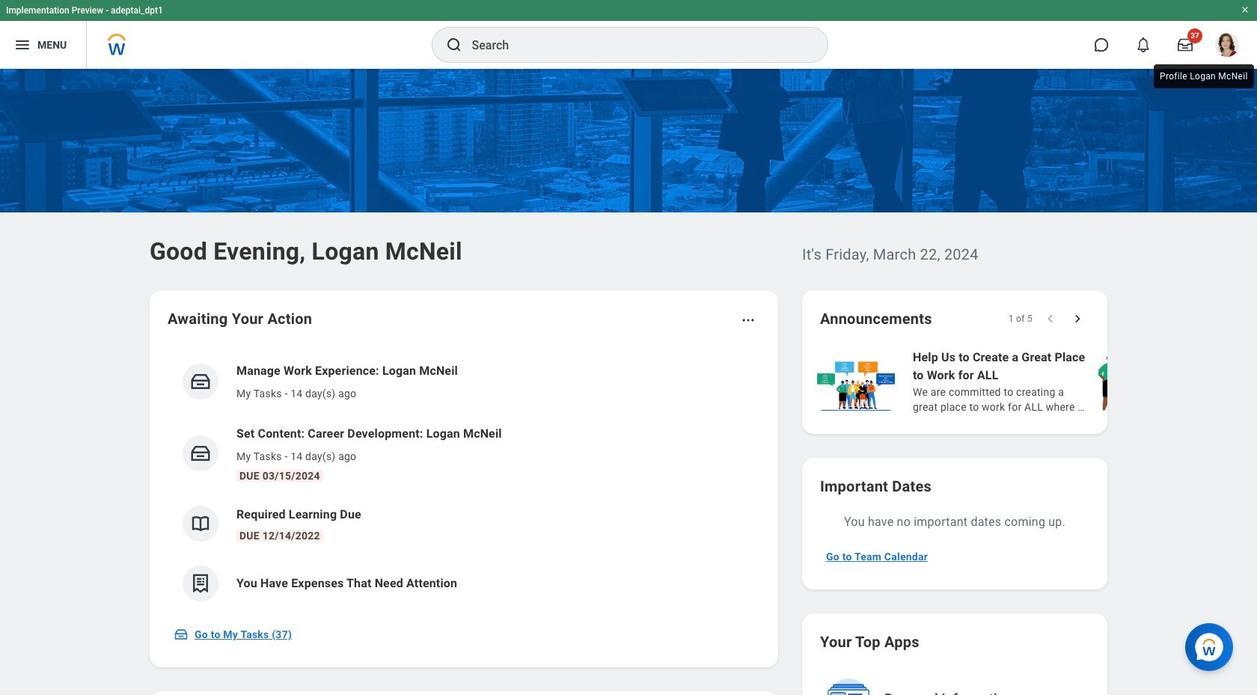 Task type: vqa. For each thing, say whether or not it's contained in the screenshot.
Mark Complete button
no



Task type: locate. For each thing, give the bounding box(es) containing it.
0 vertical spatial inbox image
[[189, 370, 212, 393]]

list
[[814, 347, 1257, 416], [168, 350, 760, 614]]

0 horizontal spatial list
[[168, 350, 760, 614]]

0 horizontal spatial inbox image
[[174, 627, 189, 642]]

chevron left small image
[[1043, 311, 1058, 326]]

1 horizontal spatial list
[[814, 347, 1257, 416]]

status
[[1008, 313, 1033, 325]]

inbox image
[[189, 370, 212, 393], [174, 627, 189, 642]]

notifications large image
[[1136, 37, 1151, 52]]

Search Workday  search field
[[472, 28, 797, 61]]

tooltip
[[1151, 61, 1257, 91]]

close environment banner image
[[1241, 5, 1250, 14]]

banner
[[0, 0, 1257, 69]]

main content
[[0, 69, 1257, 695]]

profile logan mcneil image
[[1215, 33, 1239, 60]]

1 horizontal spatial inbox image
[[189, 370, 212, 393]]

dashboard expenses image
[[189, 572, 212, 595]]



Task type: describe. For each thing, give the bounding box(es) containing it.
inbox image
[[189, 442, 212, 465]]

inbox large image
[[1178, 37, 1193, 52]]

related actions image
[[741, 313, 756, 328]]

chevron right small image
[[1070, 311, 1085, 326]]

1 vertical spatial inbox image
[[174, 627, 189, 642]]

inbox image inside 'list'
[[189, 370, 212, 393]]

justify image
[[13, 36, 31, 54]]

search image
[[445, 36, 463, 54]]

book open image
[[189, 513, 212, 535]]



